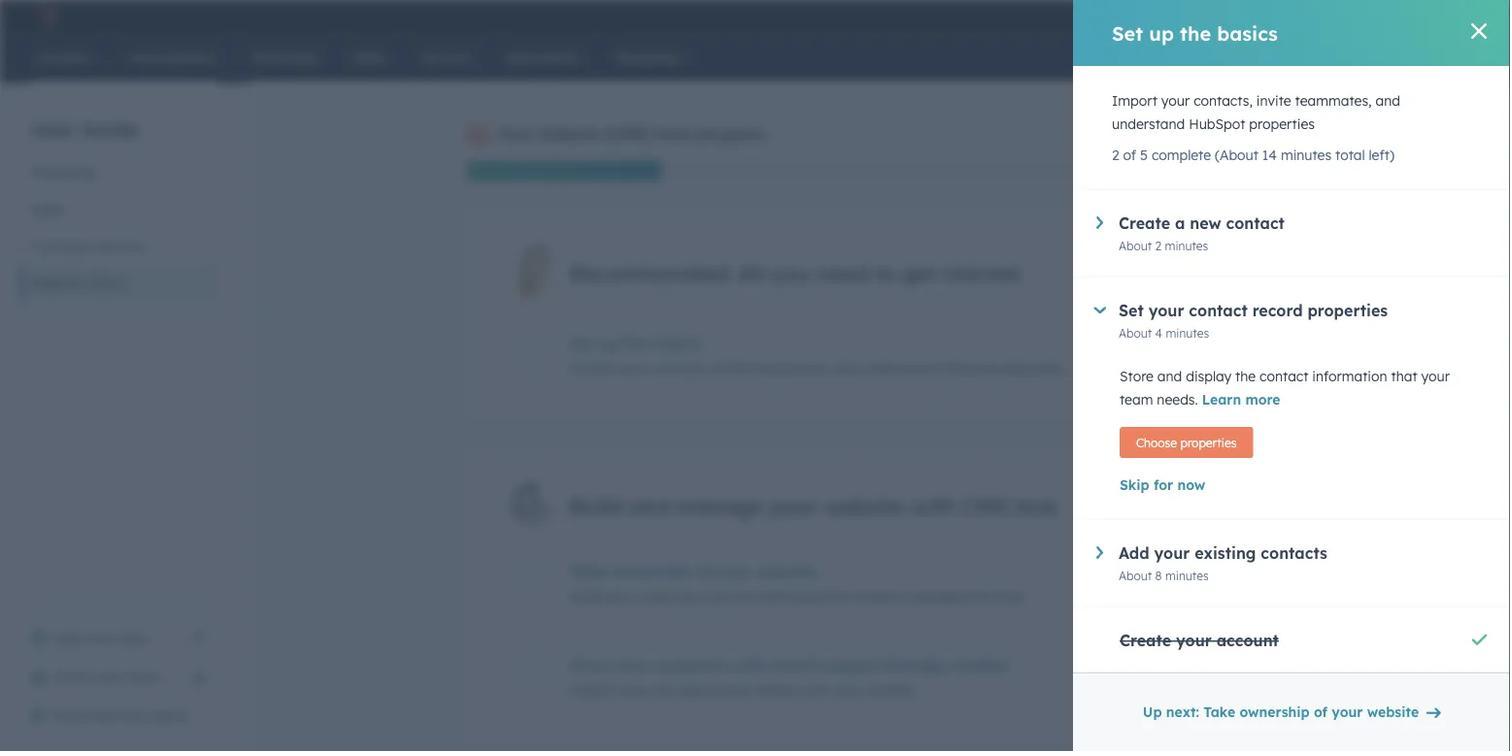 Task type: vqa. For each thing, say whether or not it's contained in the screenshot.
add playbooks
no



Task type: describe. For each thing, give the bounding box(es) containing it.
needs.
[[1157, 391, 1198, 408]]

about 25 minutes
[[1157, 589, 1253, 603]]

up
[[1143, 704, 1162, 721]]

all
[[738, 260, 765, 286]]

about 14 minutes left
[[1136, 361, 1253, 375]]

hub
[[1015, 493, 1058, 520]]

more
[[1245, 391, 1281, 408]]

set up the basics dialog
[[1073, 0, 1510, 752]]

properties inside set your contact record properties about 4 minutes
[[1308, 301, 1388, 320]]

search image
[[1469, 51, 1483, 64]]

1 vertical spatial 14
[[1173, 361, 1185, 375]]

attract
[[706, 683, 750, 700]]

and inside store and display the contact information that your team needs.
[[1158, 368, 1182, 385]]

for
[[1154, 477, 1173, 494]]

learn more button
[[1202, 388, 1281, 412]]

progress
[[698, 124, 765, 144]]

your inside set your contact record properties about 4 minutes
[[1149, 301, 1184, 320]]

with left cms
[[910, 493, 955, 520]]

service
[[97, 238, 144, 255]]

invite your team button
[[19, 658, 218, 697]]

sales
[[31, 201, 65, 218]]

user
[[31, 117, 75, 141]]

set up the basics import your contacts, invite teammates, and understand hubspot properties
[[570, 334, 1065, 378]]

content inside take ownership of your website build and customize your site with powerful content management tools
[[851, 589, 900, 606]]

marketing
[[31, 164, 96, 181]]

invite your team
[[54, 669, 161, 686]]

search
[[769, 657, 821, 676]]

grow your audience with search engine-friendly content publish your site and attract visitors with your content
[[570, 657, 1009, 700]]

user guide
[[31, 117, 138, 141]]

create for create a new contact about 2 minutes
[[1119, 214, 1170, 233]]

minutes right 26 at bottom right
[[1210, 683, 1253, 697]]

recommended: all you need to get started
[[570, 260, 1019, 286]]

26
[[1193, 683, 1207, 697]]

your inside store and display the contact information that your team needs.
[[1421, 368, 1450, 385]]

take inside take ownership of your website build and customize your site with powerful content management tools
[[570, 562, 606, 582]]

management
[[904, 589, 990, 606]]

display
[[1186, 368, 1232, 385]]

minutes inside set your contact record properties about 4 minutes
[[1166, 326, 1209, 340]]

teammates, inside set up the basics import your contacts, invite teammates, and understand hubspot properties
[[753, 361, 830, 378]]

skip for now button
[[1120, 474, 1464, 497]]

set your contact record properties about 4 minutes
[[1119, 301, 1388, 340]]

contacts, inside set up the basics import your contacts, invite teammates, and understand hubspot properties
[[651, 361, 710, 378]]

manage
[[676, 493, 763, 520]]

minutes left total
[[1281, 147, 1332, 164]]

learn
[[1202, 391, 1241, 408]]

website (cms)
[[31, 275, 125, 292]]

team inside invite your team button
[[128, 669, 161, 686]]

contacts, inside import your contacts, invite teammates, and understand hubspot properties
[[1194, 92, 1253, 109]]

close image
[[1471, 23, 1487, 39]]

take inside button
[[1204, 704, 1236, 721]]

up for set up the basics
[[1149, 21, 1174, 45]]

link opens in a new window image
[[192, 627, 206, 651]]

customize
[[634, 589, 698, 606]]

your website (cms) tools progress progress bar
[[467, 161, 661, 181]]

customer service
[[31, 238, 144, 255]]

minutes inside add your existing contacts about 8 minutes
[[1165, 569, 1209, 583]]

0 vertical spatial (cms)
[[605, 124, 650, 144]]

create your account
[[1120, 631, 1279, 651]]

to
[[874, 260, 896, 286]]

contact inside create a new contact about 2 minutes
[[1226, 214, 1285, 233]]

site inside take ownership of your website build and customize your site with powerful content management tools
[[735, 589, 757, 606]]

notifications image
[[1334, 9, 1352, 26]]

overview
[[90, 708, 148, 725]]

your inside set up the basics import your contacts, invite teammates, and understand hubspot properties
[[619, 361, 648, 378]]

calling icon image
[[1188, 8, 1205, 25]]

up next: take ownership of your website button
[[1130, 693, 1453, 732]]

build inside take ownership of your website build and customize your site with powerful content management tools
[[570, 589, 602, 606]]

properties inside import your contacts, invite teammates, and understand hubspot properties
[[1249, 116, 1315, 133]]

upgrade
[[1123, 9, 1176, 25]]

4
[[1155, 326, 1163, 340]]

website inside button
[[31, 275, 82, 292]]

set up the basics
[[1112, 21, 1278, 45]]

5
[[1140, 147, 1148, 164]]

next:
[[1166, 704, 1199, 721]]

plan
[[121, 630, 149, 647]]

create a new contact about 2 minutes
[[1119, 214, 1285, 253]]

now
[[1178, 477, 1206, 494]]

and inside import your contacts, invite teammates, and understand hubspot properties
[[1376, 92, 1400, 109]]

grow
[[570, 657, 610, 676]]

up next: take ownership of your website
[[1143, 704, 1419, 721]]

add
[[1119, 544, 1149, 563]]

store
[[1120, 368, 1154, 385]]

0 vertical spatial 2
[[1112, 147, 1119, 164]]

your inside import your contacts, invite teammates, and understand hubspot properties
[[1161, 92, 1190, 109]]

about inside add your existing contacts about 8 minutes
[[1119, 569, 1152, 583]]

calling icon button
[[1180, 3, 1213, 28]]

complete
[[1152, 147, 1211, 164]]

with down grow your audience with search engine-friendly content button
[[804, 683, 831, 700]]

site inside grow your audience with search engine-friendly content publish your site and attract visitors with your content
[[651, 683, 674, 700]]

your website (cms) tools progress
[[498, 124, 765, 144]]

start overview demo
[[54, 708, 188, 725]]

menu containing self made
[[1100, 0, 1487, 31]]

the inside store and display the contact information that your team needs.
[[1235, 368, 1256, 385]]

set for set up the basics import your contacts, invite teammates, and understand hubspot properties
[[570, 334, 595, 354]]

cms
[[962, 493, 1008, 520]]

new
[[1190, 214, 1221, 233]]

and inside set up the basics import your contacts, invite teammates, and understand hubspot properties
[[833, 361, 858, 378]]

marketplaces image
[[1228, 9, 1246, 26]]

caret image for add
[[1096, 547, 1103, 559]]

with up the 'attract'
[[731, 657, 765, 676]]

basics for set up the basics import your contacts, invite teammates, and understand hubspot properties
[[654, 334, 702, 354]]

customer
[[31, 238, 93, 255]]

self made button
[[1363, 0, 1485, 31]]

store and display the contact information that your team needs.
[[1120, 368, 1450, 408]]

website for of
[[757, 562, 816, 582]]

contacts
[[1261, 544, 1328, 563]]

website inside button
[[1367, 704, 1419, 721]]

and inside grow your audience with search engine-friendly content publish your site and attract visitors with your content
[[678, 683, 703, 700]]

you
[[771, 260, 810, 286]]

set up the basics button
[[570, 334, 1096, 354]]

upgrade image
[[1102, 8, 1120, 26]]

set for set your contact record properties about 4 minutes
[[1119, 301, 1144, 320]]

invite inside import your contacts, invite teammates, and understand hubspot properties
[[1257, 92, 1291, 109]]

total
[[1335, 147, 1365, 164]]

invite
[[54, 669, 92, 686]]

notifications button
[[1326, 0, 1359, 31]]



Task type: locate. For each thing, give the bounding box(es) containing it.
0 vertical spatial create
[[1119, 214, 1170, 233]]

menu
[[1100, 0, 1487, 31]]

1 vertical spatial website
[[757, 562, 816, 582]]

1 vertical spatial the
[[624, 334, 649, 354]]

caret image left a
[[1096, 217, 1103, 229]]

website for manage
[[824, 493, 904, 520]]

2 horizontal spatial the
[[1235, 368, 1256, 385]]

1 vertical spatial hubspot
[[939, 361, 995, 378]]

0 horizontal spatial take
[[570, 562, 606, 582]]

1 vertical spatial create
[[1120, 631, 1171, 651]]

1 horizontal spatial 2
[[1155, 238, 1162, 253]]

create left a
[[1119, 214, 1170, 233]]

0 horizontal spatial of
[[696, 562, 711, 582]]

grow your audience with search engine-friendly content button
[[570, 657, 1096, 676]]

2 horizontal spatial website
[[1367, 704, 1419, 721]]

existing
[[1195, 544, 1256, 563]]

0 vertical spatial contacts,
[[1194, 92, 1253, 109]]

hubspot link
[[23, 4, 73, 27]]

information
[[1312, 368, 1387, 385]]

teammates,
[[1295, 92, 1372, 109], [753, 361, 830, 378]]

0% down existing
[[1236, 564, 1253, 578]]

minutes inside create a new contact about 2 minutes
[[1165, 238, 1209, 253]]

started
[[943, 260, 1019, 286]]

0 horizontal spatial (cms)
[[86, 275, 125, 292]]

1 horizontal spatial hubspot
[[1189, 116, 1246, 133]]

0 horizontal spatial up
[[599, 334, 619, 354]]

0 horizontal spatial contacts,
[[651, 361, 710, 378]]

contact
[[1226, 214, 1285, 233], [1189, 301, 1248, 320], [1260, 368, 1309, 385]]

0 horizontal spatial site
[[651, 683, 674, 700]]

website up your website (cms) tools progress progress bar
[[538, 124, 600, 144]]

import inside import your contacts, invite teammates, and understand hubspot properties
[[1112, 92, 1158, 109]]

the inside set up the basics import your contacts, invite teammates, and understand hubspot properties
[[624, 334, 649, 354]]

0 horizontal spatial invite
[[714, 361, 749, 378]]

tools inside take ownership of your website build and customize your site with powerful content management tools
[[994, 589, 1025, 606]]

2 horizontal spatial of
[[1314, 704, 1328, 721]]

contact up more
[[1260, 368, 1309, 385]]

self
[[1396, 7, 1419, 23]]

0 vertical spatial build
[[570, 493, 623, 520]]

hubspot inside import your contacts, invite teammates, and understand hubspot properties
[[1189, 116, 1246, 133]]

minutes left "left"
[[1189, 361, 1232, 375]]

settings image
[[1302, 8, 1319, 26]]

minutes right 4
[[1166, 326, 1209, 340]]

1 caret image from the top
[[1096, 217, 1103, 229]]

and left manage
[[629, 493, 670, 520]]

understand down 'set up the basics' button
[[862, 361, 935, 378]]

1 vertical spatial contacts,
[[651, 361, 710, 378]]

of
[[1123, 147, 1136, 164], [696, 562, 711, 582], [1314, 704, 1328, 721]]

marketing button
[[19, 154, 218, 191]]

the left the marketplaces icon
[[1180, 21, 1211, 45]]

the
[[1180, 21, 1211, 45], [624, 334, 649, 354], [1235, 368, 1256, 385]]

take up grow
[[570, 562, 606, 582]]

0 horizontal spatial website
[[757, 562, 816, 582]]

basics inside set up the basics import your contacts, invite teammates, and understand hubspot properties
[[654, 334, 702, 354]]

0 vertical spatial 14
[[1262, 147, 1277, 164]]

up inside dialog
[[1149, 21, 1174, 45]]

(cms) up your website (cms) tools progress progress bar
[[605, 124, 650, 144]]

1 vertical spatial team
[[128, 669, 161, 686]]

record
[[1253, 301, 1303, 320]]

teammates, down 'set up the basics' button
[[753, 361, 830, 378]]

1 vertical spatial 0%
[[1236, 658, 1253, 673]]

your inside add your existing contacts about 8 minutes
[[1154, 544, 1190, 563]]

of inside take ownership of your website build and customize your site with powerful content management tools
[[696, 562, 711, 582]]

0 horizontal spatial team
[[128, 669, 161, 686]]

2 vertical spatial website
[[1367, 704, 1419, 721]]

caret image
[[1094, 307, 1106, 314]]

1 horizontal spatial contacts,
[[1194, 92, 1253, 109]]

hubspot down started on the right top of page
[[939, 361, 995, 378]]

take down about 26 minutes
[[1204, 704, 1236, 721]]

website down customer
[[31, 275, 82, 292]]

choose
[[1136, 436, 1177, 450]]

and down the audience
[[678, 683, 703, 700]]

2 inside create a new contact about 2 minutes
[[1155, 238, 1162, 253]]

settings link
[[1298, 5, 1322, 26]]

choose properties link
[[1120, 427, 1253, 458]]

1 vertical spatial caret image
[[1096, 547, 1103, 559]]

that
[[1391, 368, 1418, 385]]

choose properties
[[1136, 436, 1237, 450]]

1 vertical spatial 2
[[1155, 238, 1162, 253]]

0 vertical spatial import
[[1112, 92, 1158, 109]]

customer service button
[[19, 228, 218, 265]]

1 horizontal spatial invite
[[1257, 92, 1291, 109]]

the up learn more
[[1235, 368, 1256, 385]]

0 vertical spatial understand
[[1112, 116, 1185, 133]]

and down 'set up the basics' button
[[833, 361, 858, 378]]

the for set up the basics import your contacts, invite teammates, and understand hubspot properties
[[624, 334, 649, 354]]

understand up the 5
[[1112, 116, 1185, 133]]

0 vertical spatial ownership
[[611, 562, 691, 582]]

demo
[[151, 708, 188, 725]]

0 horizontal spatial ownership
[[611, 562, 691, 582]]

1 horizontal spatial of
[[1123, 147, 1136, 164]]

site
[[735, 589, 757, 606], [651, 683, 674, 700]]

1 vertical spatial take
[[1204, 704, 1236, 721]]

(cms) down customer service button
[[86, 275, 125, 292]]

2 vertical spatial contact
[[1260, 368, 1309, 385]]

contact inside set your contact record properties about 4 minutes
[[1189, 301, 1248, 320]]

ownership up the customize
[[611, 562, 691, 582]]

learn more
[[1202, 391, 1281, 408]]

1 horizontal spatial 14
[[1262, 147, 1277, 164]]

view your plan
[[54, 630, 149, 647]]

1 vertical spatial teammates,
[[753, 361, 830, 378]]

ownership down about 26 minutes
[[1240, 704, 1310, 721]]

create down 8
[[1120, 631, 1171, 651]]

(about
[[1215, 147, 1259, 164]]

1 vertical spatial set
[[1119, 301, 1144, 320]]

about inside set your contact record properties about 4 minutes
[[1119, 326, 1152, 340]]

view your plan link
[[19, 620, 218, 658]]

0 vertical spatial contact
[[1226, 214, 1285, 233]]

friendly
[[885, 657, 945, 676]]

25
[[1194, 589, 1207, 603]]

site down the audience
[[651, 683, 674, 700]]

your
[[498, 124, 533, 144]]

the for set up the basics
[[1180, 21, 1211, 45]]

hubspot up (about
[[1189, 116, 1246, 133]]

1 0% from the top
[[1236, 564, 1253, 578]]

minutes up 25
[[1165, 569, 1209, 583]]

up for set up the basics import your contacts, invite teammates, and understand hubspot properties
[[599, 334, 619, 354]]

contact right new
[[1226, 214, 1285, 233]]

self made
[[1396, 7, 1456, 23]]

understand inside set up the basics import your contacts, invite teammates, and understand hubspot properties
[[862, 361, 935, 378]]

0 horizontal spatial 14
[[1173, 361, 1185, 375]]

start overview demo link
[[19, 697, 218, 736]]

import your contacts, invite teammates, and understand hubspot properties
[[1112, 92, 1400, 133]]

0 vertical spatial take
[[570, 562, 606, 582]]

0 vertical spatial hubspot
[[1189, 116, 1246, 133]]

set inside set up the basics import your contacts, invite teammates, and understand hubspot properties
[[570, 334, 595, 354]]

ruby anderson image
[[1375, 7, 1392, 24]]

0 vertical spatial the
[[1180, 21, 1211, 45]]

2 of 5 complete (about 14 minutes total left)
[[1112, 147, 1395, 164]]

minutes right 25
[[1210, 589, 1253, 603]]

engine-
[[826, 657, 885, 676]]

0 vertical spatial up
[[1149, 21, 1174, 45]]

sales button
[[19, 191, 218, 228]]

2 left the 5
[[1112, 147, 1119, 164]]

0 horizontal spatial hubspot
[[939, 361, 995, 378]]

0 vertical spatial 0%
[[1236, 564, 1253, 578]]

publish
[[570, 683, 615, 700]]

marketplaces button
[[1217, 0, 1257, 31]]

understand inside import your contacts, invite teammates, and understand hubspot properties
[[1112, 116, 1185, 133]]

0 vertical spatial basics
[[1217, 21, 1278, 45]]

2 vertical spatial set
[[570, 334, 595, 354]]

0 vertical spatial set
[[1112, 21, 1143, 45]]

search button
[[1460, 41, 1493, 74]]

caret image
[[1096, 217, 1103, 229], [1096, 547, 1103, 559]]

0 horizontal spatial website
[[31, 275, 82, 292]]

caret image left add
[[1096, 547, 1103, 559]]

import inside set up the basics import your contacts, invite teammates, and understand hubspot properties
[[570, 361, 615, 378]]

0 horizontal spatial the
[[624, 334, 649, 354]]

0 horizontal spatial 2
[[1112, 147, 1119, 164]]

2 build from the top
[[570, 589, 602, 606]]

and inside take ownership of your website build and customize your site with powerful content management tools
[[605, 589, 630, 606]]

[object object] complete progress bar
[[1108, 340, 1153, 346]]

minutes
[[1281, 147, 1332, 164], [1165, 238, 1209, 253], [1166, 326, 1209, 340], [1189, 361, 1232, 375], [1165, 569, 1209, 583], [1210, 589, 1253, 603], [1210, 683, 1253, 697]]

1 horizontal spatial import
[[1112, 92, 1158, 109]]

basics inside dialog
[[1217, 21, 1278, 45]]

create
[[1119, 214, 1170, 233], [1120, 631, 1171, 651]]

about inside create a new contact about 2 minutes
[[1119, 238, 1152, 253]]

skip for now
[[1120, 477, 1206, 494]]

the down recommended:
[[624, 334, 649, 354]]

properties inside set up the basics import your contacts, invite teammates, and understand hubspot properties
[[999, 361, 1065, 378]]

2
[[1112, 147, 1119, 164], [1155, 238, 1162, 253]]

tools right management
[[994, 589, 1025, 606]]

0 vertical spatial of
[[1123, 147, 1136, 164]]

view
[[54, 630, 85, 647]]

and up needs.
[[1158, 368, 1182, 385]]

1 vertical spatial build
[[570, 589, 602, 606]]

1 horizontal spatial team
[[1120, 391, 1153, 408]]

site left powerful
[[735, 589, 757, 606]]

0 horizontal spatial teammates,
[[753, 361, 830, 378]]

caret image for create
[[1096, 217, 1103, 229]]

1 horizontal spatial understand
[[1112, 116, 1185, 133]]

1 vertical spatial invite
[[714, 361, 749, 378]]

1 horizontal spatial tools
[[994, 589, 1025, 606]]

0 vertical spatial tools
[[655, 124, 693, 144]]

left)
[[1369, 147, 1395, 164]]

get
[[902, 260, 937, 286]]

1 horizontal spatial take
[[1204, 704, 1236, 721]]

1 horizontal spatial teammates,
[[1295, 92, 1372, 109]]

properties
[[1249, 116, 1315, 133], [1308, 301, 1388, 320], [999, 361, 1065, 378], [1180, 436, 1237, 450]]

1 vertical spatial website
[[31, 275, 82, 292]]

need
[[816, 260, 868, 286]]

with inside take ownership of your website build and customize your site with powerful content management tools
[[761, 589, 788, 606]]

0 vertical spatial site
[[735, 589, 757, 606]]

user guide views element
[[19, 84, 218, 302]]

ownership inside take ownership of your website build and customize your site with powerful content management tools
[[611, 562, 691, 582]]

contact left 'record'
[[1189, 301, 1248, 320]]

14
[[1262, 147, 1277, 164], [1173, 361, 1185, 375]]

0% for grow your audience with search engine-friendly content
[[1236, 658, 1253, 673]]

2 caret image from the top
[[1096, 547, 1103, 559]]

left
[[1236, 361, 1253, 375]]

website (cms) button
[[19, 265, 218, 302]]

build
[[570, 493, 623, 520], [570, 589, 602, 606]]

1 vertical spatial understand
[[862, 361, 935, 378]]

take ownership of your website button
[[570, 562, 1096, 582]]

and down search hubspot search box
[[1376, 92, 1400, 109]]

up down recommended:
[[599, 334, 619, 354]]

up left calling icon
[[1149, 21, 1174, 45]]

contact inside store and display the contact information that your team needs.
[[1260, 368, 1309, 385]]

ownership inside up next: take ownership of your website button
[[1240, 704, 1310, 721]]

1 horizontal spatial basics
[[1217, 21, 1278, 45]]

guide
[[81, 117, 138, 141]]

2 up 4
[[1155, 238, 1162, 253]]

up inside set up the basics import your contacts, invite teammates, and understand hubspot properties
[[599, 334, 619, 354]]

1 vertical spatial site
[[651, 683, 674, 700]]

account
[[1217, 631, 1279, 651]]

0%
[[1236, 564, 1253, 578], [1236, 658, 1253, 673]]

create for create your account
[[1120, 631, 1171, 651]]

1 horizontal spatial ownership
[[1240, 704, 1310, 721]]

0 horizontal spatial tools
[[655, 124, 693, 144]]

add your existing contacts about 8 minutes
[[1119, 544, 1328, 583]]

website inside take ownership of your website build and customize your site with powerful content management tools
[[757, 562, 816, 582]]

1 horizontal spatial website
[[538, 124, 600, 144]]

(cms) inside button
[[86, 275, 125, 292]]

0 vertical spatial content
[[851, 589, 900, 606]]

build and manage your website with cms hub
[[570, 493, 1058, 520]]

2 vertical spatial the
[[1235, 368, 1256, 385]]

invite inside set up the basics import your contacts, invite teammates, and understand hubspot properties
[[714, 361, 749, 378]]

take ownership of your website build and customize your site with powerful content management tools
[[570, 562, 1025, 606]]

made
[[1422, 7, 1456, 23]]

set
[[1112, 21, 1143, 45], [1119, 301, 1144, 320], [570, 334, 595, 354]]

0 vertical spatial invite
[[1257, 92, 1291, 109]]

content right 'friendly'
[[950, 657, 1009, 676]]

14 inside the set up the basics dialog
[[1262, 147, 1277, 164]]

set for set up the basics
[[1112, 21, 1143, 45]]

and left the customize
[[605, 589, 630, 606]]

basics for set up the basics
[[1217, 21, 1278, 45]]

visitors
[[754, 683, 800, 700]]

0 horizontal spatial basics
[[654, 334, 702, 354]]

14 right (about
[[1262, 147, 1277, 164]]

up
[[1149, 21, 1174, 45], [599, 334, 619, 354]]

team inside store and display the contact information that your team needs.
[[1120, 391, 1153, 408]]

minutes down a
[[1165, 238, 1209, 253]]

teammates, inside import your contacts, invite teammates, and understand hubspot properties
[[1295, 92, 1372, 109]]

0 vertical spatial teammates,
[[1295, 92, 1372, 109]]

2 vertical spatial of
[[1314, 704, 1328, 721]]

1 vertical spatial ownership
[[1240, 704, 1310, 721]]

tools left progress
[[655, 124, 693, 144]]

a
[[1175, 214, 1185, 233]]

skip
[[1120, 477, 1150, 494]]

content down 'friendly'
[[867, 683, 915, 700]]

Search HubSpot search field
[[1237, 41, 1475, 74]]

1 horizontal spatial up
[[1149, 21, 1174, 45]]

contacts,
[[1194, 92, 1253, 109], [651, 361, 710, 378]]

14 left display
[[1173, 361, 1185, 375]]

0 vertical spatial website
[[538, 124, 600, 144]]

help image
[[1269, 9, 1287, 26]]

1 vertical spatial content
[[950, 657, 1009, 676]]

set inside set your contact record properties about 4 minutes
[[1119, 301, 1144, 320]]

audience
[[656, 657, 727, 676]]

link opens in a new window image
[[192, 632, 206, 646]]

1 build from the top
[[570, 493, 623, 520]]

0% down account
[[1236, 658, 1253, 673]]

1 horizontal spatial the
[[1180, 21, 1211, 45]]

with left powerful
[[761, 589, 788, 606]]

1 horizontal spatial website
[[824, 493, 904, 520]]

1 horizontal spatial (cms)
[[605, 124, 650, 144]]

team down plan
[[128, 669, 161, 686]]

2 vertical spatial content
[[867, 683, 915, 700]]

0 vertical spatial website
[[824, 493, 904, 520]]

invite
[[1257, 92, 1291, 109], [714, 361, 749, 378]]

hubspot image
[[35, 4, 58, 27]]

1 vertical spatial tools
[[994, 589, 1025, 606]]

8
[[1155, 569, 1162, 583]]

0 vertical spatial team
[[1120, 391, 1153, 408]]

1 horizontal spatial site
[[735, 589, 757, 606]]

1 vertical spatial basics
[[654, 334, 702, 354]]

0 vertical spatial caret image
[[1096, 217, 1103, 229]]

team down store
[[1120, 391, 1153, 408]]

1 vertical spatial import
[[570, 361, 615, 378]]

hubspot inside set up the basics import your contacts, invite teammates, and understand hubspot properties
[[939, 361, 995, 378]]

(cms)
[[605, 124, 650, 144], [86, 275, 125, 292]]

0 horizontal spatial import
[[570, 361, 615, 378]]

content down take ownership of your website button
[[851, 589, 900, 606]]

of inside up next: take ownership of your website button
[[1314, 704, 1328, 721]]

0% for take ownership of your website
[[1236, 564, 1253, 578]]

teammates, down search hubspot search box
[[1295, 92, 1372, 109]]

website
[[538, 124, 600, 144], [31, 275, 82, 292]]

2 0% from the top
[[1236, 658, 1253, 673]]

1 vertical spatial of
[[696, 562, 711, 582]]

create inside create a new contact about 2 minutes
[[1119, 214, 1170, 233]]

recommended:
[[570, 260, 732, 286]]

1 vertical spatial contact
[[1189, 301, 1248, 320]]



